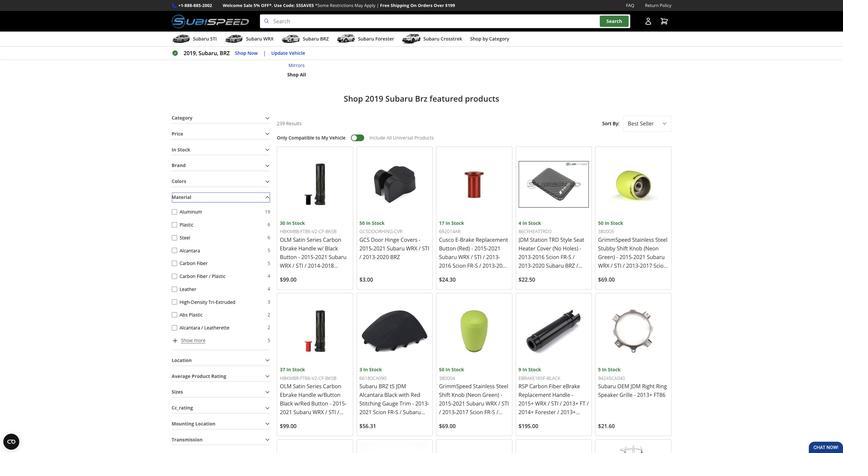 Task type: vqa. For each thing, say whether or not it's contained in the screenshot.
rightmost police
no



Task type: locate. For each thing, give the bounding box(es) containing it.
in down price
[[172, 146, 176, 153]]

steering down steering wheels link
[[357, 39, 375, 46]]

colors
[[172, 178, 186, 185]]

steering wheel and accessories steering wheels steering wheel hubs
[[343, 23, 416, 46]]

alcantara up carbon fiber
[[180, 247, 200, 254]]

0 vertical spatial 2020
[[377, 254, 389, 261]]

fiber down black
[[549, 383, 562, 390]]

stainless for (neon
[[632, 236, 654, 244]]

jdm right oem
[[631, 383, 641, 390]]

0 horizontal spatial black
[[384, 392, 397, 399]]

update
[[271, 50, 288, 56]]

6 for steel
[[268, 234, 270, 241]]

in up 94245ca040
[[602, 367, 607, 373]]

stock up brand at top left
[[177, 146, 190, 153]]

s inside the 50 in stock 380004 grimmspeed stainless steel shift knob (neon green) - 2015-2021 subaru wrx / sti / 2013-2017 scion fr-s / 2013-2021 subaru brz / toyota 86
[[492, 409, 495, 416]]

location up average
[[172, 357, 192, 364]]

2 horizontal spatial jdm
[[631, 383, 641, 390]]

in inside 9 in stock ebrake165f-black rsp carbon fiber ebrake replacement handle - 2015+ wrx / sti / 2013+ ft / 2014+ forester / 2013+ crosstrek-black
[[523, 367, 527, 373]]

shop
[[470, 36, 481, 42], [454, 41, 465, 48], [235, 50, 246, 56], [287, 72, 299, 78], [344, 93, 363, 104]]

shift knobs link
[[275, 31, 318, 39]]

2 vertical spatial plastic
[[189, 312, 203, 318]]

subaru
[[193, 36, 209, 42], [246, 36, 262, 42], [303, 36, 319, 42], [358, 36, 374, 42], [423, 36, 440, 42], [385, 93, 413, 104], [387, 245, 405, 252], [439, 254, 457, 261], [647, 254, 665, 261], [546, 262, 564, 270], [439, 271, 457, 278], [641, 271, 659, 278], [360, 383, 377, 390], [598, 383, 616, 390], [467, 400, 484, 408], [403, 409, 421, 416], [467, 418, 484, 425]]

380004
[[439, 375, 455, 381]]

0 horizontal spatial grimmspeed
[[439, 383, 472, 390]]

- inside 50 in stock gcsdoorhing-cvr gcs door hinge covers - 2015-2021 subaru wrx / sti / 2013-2020 brz
[[419, 236, 421, 244]]

1 horizontal spatial 2019
[[487, 271, 499, 278]]

black right $195.00
[[544, 418, 557, 425]]

carbon for carbon fiber
[[180, 260, 196, 267]]

0 vertical spatial replacement
[[476, 236, 508, 244]]

1 horizontal spatial replacement
[[519, 392, 551, 399]]

1 vertical spatial bksb
[[325, 375, 336, 381]]

1 vertical spatial 2
[[268, 325, 270, 331]]

a subaru sti thumbnail image image
[[172, 34, 190, 44]]

in inside the 50 in stock 380004 grimmspeed stainless steel shift knob (neon green) - 2015-2021 subaru wrx / sti / 2013-2017 scion fr-s / 2013-2021 subaru brz / toyota 86
[[446, 367, 450, 373]]

- inside 9 in stock ebrake165f-black rsp carbon fiber ebrake replacement handle - 2015+ wrx / sti / 2013+ ft / 2014+ forester / 2013+ crosstrek-black
[[572, 392, 573, 399]]

2021 inside the 17 in stock 692014ar cusco e-brake replacement button (red) - 2015-2021 subaru wrx / sti / 2013- 2016 scion fr-s / 2013-2024 subaru brz / 2017-2019 toyota 86
[[488, 245, 501, 252]]

all down seat mounting link
[[467, 41, 473, 48]]

50 for gcs door hinge covers - 2015-2021 subaru wrx / sti / 2013-2020 brz
[[360, 220, 365, 226]]

include all universal products
[[370, 135, 434, 141]]

4
[[519, 220, 521, 226], [268, 273, 270, 279], [268, 286, 270, 292]]

steering up a subaru forester thumbnail image
[[343, 23, 363, 30]]

all inside interior trim and accessories shift knobs trim kits interior accessories knobs and buttons mirrors shop all
[[300, 72, 306, 78]]

subaru sti button
[[172, 33, 217, 46]]

faq link
[[626, 2, 634, 9]]

steering wheels link
[[357, 31, 403, 39]]

| left free
[[377, 2, 379, 8]]

grimmspeed up stubby at the bottom of page
[[598, 236, 631, 244]]

- inside 50 in stock 380005 grimmspeed stainless steel stubby shift knob (neon green) - 2015-2021 subaru wrx / sti / 2013-2017 scion fr-s / 2013-2021 subaru brz / toyota 86
[[617, 254, 618, 261]]

4 for leather
[[268, 286, 270, 292]]

in up "380005"
[[605, 220, 609, 226]]

0 vertical spatial steering
[[343, 23, 363, 30]]

select... image
[[662, 121, 667, 126]]

steel for grimmspeed stainless steel shift knob (neon green) - 2015-2021 subaru wrx / sti / 2013-2017 scion fr-s / 2013-2021 subaru brz / toyota 86
[[496, 383, 508, 390]]

0 horizontal spatial vehicle
[[289, 50, 305, 56]]

2 for alcantara / leatherette
[[268, 325, 270, 331]]

shop 2019 subaru brz featured products
[[344, 93, 499, 104]]

cf- right hbkwbb-
[[319, 228, 326, 235]]

sti
[[210, 36, 217, 42], [422, 245, 429, 252], [474, 254, 482, 261], [614, 262, 622, 270], [502, 400, 509, 408], [551, 400, 559, 408]]

stock for jdm station trd style seat heater cover (no holes) - 2013-2016 scion fr-s / 2013-2020 subaru brz / 2017-2020 toyota 86
[[528, 220, 541, 226]]

green) inside the 50 in stock 380004 grimmspeed stainless steel shift knob (neon green) - 2015-2021 subaru wrx / sti / 2013-2017 scion fr-s / 2013-2021 subaru brz / toyota 86
[[482, 392, 499, 399]]

2 horizontal spatial steel
[[655, 236, 668, 244]]

1 $99.00 from the top
[[280, 276, 297, 284]]

location inside location dropdown button
[[172, 357, 192, 364]]

by
[[483, 36, 488, 42]]

1 vertical spatial alcantara
[[180, 325, 200, 331]]

2013+ down handle
[[561, 409, 576, 416]]

stock up ebrake165f-
[[528, 367, 541, 373]]

2016 down cover
[[533, 254, 545, 261]]

subaru inside 4 in stock 86cfheattrd0 jdm station trd style seat heater cover (no holes) - 2013-2016 scion fr-s / 2013-2020 subaru brz / 2017-2020 toyota 86
[[546, 262, 564, 270]]

brz inside 4 in stock 86cfheattrd0 jdm station trd style seat heater cover (no holes) - 2013-2016 scion fr-s / 2013-2020 subaru brz / 2017-2020 toyota 86
[[565, 262, 575, 270]]

carbon up leather
[[180, 273, 196, 280]]

cf- right hbkwbr-
[[319, 375, 325, 381]]

brz inside the 50 in stock 380004 grimmspeed stainless steel shift knob (neon green) - 2015-2021 subaru wrx / sti / 2013-2017 scion fr-s / 2013-2021 subaru brz / toyota 86
[[486, 418, 496, 425]]

1 vertical spatial trim
[[287, 39, 297, 46]]

knob
[[629, 245, 642, 252], [452, 392, 465, 399]]

in inside the 17 in stock 692014ar cusco e-brake replacement button (red) - 2015-2021 subaru wrx / sti / 2013- 2016 scion fr-s / 2013-2024 subaru brz / 2017-2019 toyota 86
[[446, 220, 450, 226]]

0 vertical spatial 2013+
[[637, 392, 652, 399]]

ebrake165f-
[[519, 375, 547, 381]]

(red)
[[457, 245, 470, 252]]

plastic right plastic button
[[180, 222, 193, 228]]

1 horizontal spatial jdm
[[519, 236, 529, 244]]

universal
[[393, 135, 413, 141]]

2013+ left ft on the bottom right of the page
[[563, 400, 579, 408]]

v2- right hbkwbb-
[[312, 228, 319, 235]]

a subaru wrx thumbnail image image
[[225, 34, 243, 44]]

0 horizontal spatial |
[[263, 50, 266, 57]]

0 vertical spatial seat
[[448, 32, 457, 38]]

s left "2024"
[[475, 262, 478, 270]]

1 2017- from the left
[[473, 271, 487, 278]]

1 bksb from the top
[[326, 228, 337, 235]]

subaru wrx
[[246, 36, 274, 42]]

6
[[268, 221, 270, 228], [268, 234, 270, 241]]

off*.
[[261, 2, 273, 8]]

0 vertical spatial grimmspeed
[[598, 236, 631, 244]]

a subaru brz thumbnail image image
[[282, 34, 300, 44]]

0 horizontal spatial jdm
[[396, 383, 406, 390]]

stock for cusco e-brake replacement button (red) - 2015-2021 subaru wrx / sti / 2013- 2016 scion fr-s / 2013-2024 subaru brz / 2017-2019 toyota 86
[[451, 220, 464, 226]]

cc_rating button
[[172, 403, 270, 413]]

shift down 380004
[[439, 392, 450, 399]]

orders
[[418, 2, 433, 8]]

1 v2- from the top
[[312, 228, 319, 235]]

shop for shop now
[[235, 50, 246, 56]]

0 horizontal spatial (neon
[[466, 392, 481, 399]]

restrictions
[[330, 2, 354, 8]]

seat
[[448, 32, 457, 38], [574, 236, 584, 244]]

faq
[[626, 2, 634, 8]]

cover
[[537, 245, 551, 252]]

subaru inside dropdown button
[[358, 36, 374, 42]]

jdm up heater
[[519, 236, 529, 244]]

accessories up the subaru brz
[[304, 23, 331, 30]]

carbon for carbon fiber / plastic
[[180, 273, 196, 280]]

1 horizontal spatial (neon
[[644, 245, 659, 252]]

Abs Plastic button
[[172, 312, 177, 318]]

shift right stubby at the bottom of page
[[617, 245, 628, 252]]

1 vertical spatial mounting
[[172, 421, 194, 427]]

gcs
[[360, 236, 370, 244]]

cf- for hbkwbr-ft86-v2-cf-bksb
[[319, 375, 325, 381]]

1 6 from the top
[[268, 221, 270, 228]]

trim up shift knobs link
[[282, 23, 293, 30]]

0 horizontal spatial 2017
[[456, 409, 468, 416]]

mounting location button
[[172, 419, 270, 429]]

- inside the 50 in stock 380004 grimmspeed stainless steel shift knob (neon green) - 2015-2021 subaru wrx / sti / 2013-2017 scion fr-s / 2013-2021 subaru brz / toyota 86
[[501, 392, 502, 399]]

stock inside the 17 in stock 692014ar cusco e-brake replacement button (red) - 2015-2021 subaru wrx / sti / 2013- 2016 scion fr-s / 2013-2024 subaru brz / 2017-2019 toyota 86
[[451, 220, 464, 226]]

brz inside dropdown button
[[320, 36, 329, 42]]

replacement up "2015+"
[[519, 392, 551, 399]]

shop all link
[[454, 41, 473, 49], [287, 71, 306, 79]]

scion inside 4 in stock 86cfheattrd0 jdm station trd style seat heater cover (no holes) - 2013-2016 scion fr-s / 2013-2020 subaru brz / 2017-2020 toyota 86
[[546, 254, 559, 261]]

in inside 5 in stock 94245ca040 subaru oem jdm right ring speaker grille - 2013+ ft86
[[602, 367, 607, 373]]

mounting inside seats seat mounting shop all
[[458, 32, 479, 38]]

in right 30
[[286, 220, 291, 226]]

knob right stubby at the bottom of page
[[629, 245, 642, 252]]

1 horizontal spatial all
[[387, 135, 392, 141]]

rsp carbon fiber ebrake replacement handle - 2015+ wrx / sti / 2013+ ft / 2014+ forester / 2013+ crosstrek-black image
[[519, 296, 589, 366]]

black
[[547, 375, 561, 381]]

compatible
[[289, 135, 314, 141]]

1 vertical spatial 2017
[[456, 409, 468, 416]]

stock up 94245ca040
[[608, 367, 621, 373]]

2013+
[[637, 392, 652, 399], [563, 400, 579, 408], [561, 409, 576, 416]]

1 vertical spatial seat
[[574, 236, 584, 244]]

1 vertical spatial fiber
[[197, 273, 208, 280]]

stock up 380004
[[451, 367, 464, 373]]

50 in stock 380004 grimmspeed stainless steel shift knob (neon green) - 2015-2021 subaru wrx / sti / 2013-2017 scion fr-s / 2013-2021 subaru brz / toyota 86
[[439, 367, 509, 434]]

9 in stock ebrake165f-black rsp carbon fiber ebrake replacement handle - 2015+ wrx / sti / 2013+ ft / 2014+ forester / 2013+ crosstrek-black
[[519, 367, 589, 425]]

0 vertical spatial bksb
[[326, 228, 337, 235]]

steel for grimmspeed stainless steel stubby shift knob (neon green) - 2015-2021 subaru wrx / sti / 2013-2017 scion fr-s / 2013-2021 subaru brz / toyota 86
[[655, 236, 668, 244]]

pods
[[541, 39, 552, 46]]

black up 'gauge'
[[384, 392, 397, 399]]

2 horizontal spatial 50
[[598, 220, 604, 226]]

replacement right brake
[[476, 236, 508, 244]]

1 vertical spatial knobs
[[276, 54, 290, 61]]

2017- down heater
[[519, 271, 533, 278]]

Carbon Fiber / Plastic button
[[172, 274, 177, 279]]

50 up "380005"
[[598, 220, 604, 226]]

0 horizontal spatial seat
[[448, 32, 457, 38]]

shop for shop by category
[[470, 36, 481, 42]]

ft86- inside 37 in stock hbkwbr-ft86-v2-cf-bksb
[[300, 375, 312, 381]]

shop now
[[235, 50, 258, 56]]

1 vertical spatial 2019
[[487, 271, 499, 278]]

2019 inside the 17 in stock 692014ar cusco e-brake replacement button (red) - 2015-2021 subaru wrx / sti / 2013- 2016 scion fr-s / 2013-2024 subaru brz / 2017-2019 toyota 86
[[487, 271, 499, 278]]

fiber inside 9 in stock ebrake165f-black rsp carbon fiber ebrake replacement handle - 2015+ wrx / sti / 2013+ ft / 2014+ forester / 2013+ crosstrek-black
[[549, 383, 562, 390]]

s left 2014+
[[492, 409, 495, 416]]

2017- right $24.30
[[473, 271, 487, 278]]

2 ft86- from the top
[[300, 375, 312, 381]]

3 for 3
[[268, 299, 270, 305]]

50 in stock 380005 grimmspeed stainless steel stubby shift knob (neon green) - 2015-2021 subaru wrx / sti / 2013-2017 scion fr-s / 2013-2021 subaru brz / toyota 86
[[598, 220, 668, 287]]

fiber for carbon fiber / plastic
[[197, 273, 208, 280]]

trim inside 3 in stock 66180ca090 subaru brz ts jdm alcantara black with red stitching gauge trim - 2013- 2021 scion fr-s / subaru brz / toyota 86
[[400, 400, 411, 408]]

0 vertical spatial fiber
[[197, 260, 208, 267]]

subaru oem jdm right ring speaker grille - 2013+ ft86 image
[[598, 296, 669, 366]]

5 in stock 94245ca040 subaru oem jdm right ring speaker grille - 2013+ ft86
[[598, 367, 667, 399]]

0 vertical spatial knob
[[629, 245, 642, 252]]

1 vertical spatial 4
[[268, 273, 270, 279]]

1 vertical spatial location
[[195, 421, 215, 427]]

in for subaru oem jdm right ring speaker grille - 2013+ ft86
[[602, 367, 607, 373]]

transmission button
[[172, 435, 270, 445]]

2 2017- from the left
[[519, 271, 533, 278]]

0 horizontal spatial 2016
[[439, 262, 451, 270]]

vehicle
[[289, 50, 305, 56], [329, 135, 346, 141]]

in up 86cfheattrd0
[[523, 220, 527, 226]]

abs plastic
[[180, 312, 203, 318]]

alcantara up stitching
[[360, 392, 383, 399]]

2 bksb from the top
[[325, 375, 336, 381]]

2016 inside 4 in stock 86cfheattrd0 jdm station trd style seat heater cover (no holes) - 2013-2016 scion fr-s / 2013-2020 subaru brz / 2017-2020 toyota 86
[[533, 254, 545, 261]]

1 2 from the top
[[268, 312, 270, 318]]

alcantara inside 3 in stock 66180ca090 subaru brz ts jdm alcantara black with red stitching gauge trim - 2013- 2021 scion fr-s / subaru brz / toyota 86
[[360, 392, 383, 399]]

0 vertical spatial vehicle
[[289, 50, 305, 56]]

grimmspeed stainless steel stubby shift knob (neon green) - 2015-2021 subaru wrx / sti / 2013-2017 scion fr-s / 2013-2021 subaru brz / toyota 86 image
[[598, 149, 669, 220]]

in
[[172, 146, 176, 153], [286, 220, 291, 226], [366, 220, 371, 226], [446, 220, 450, 226], [523, 220, 527, 226], [605, 220, 609, 226], [286, 367, 291, 373], [363, 367, 368, 373], [446, 367, 450, 373], [523, 367, 527, 373], [602, 367, 607, 373]]

1 horizontal spatial steel
[[496, 383, 508, 390]]

cvr
[[394, 228, 403, 235]]

2013+ down right on the bottom of page
[[637, 392, 652, 399]]

66180ca090
[[360, 375, 386, 381]]

2 2 from the top
[[268, 325, 270, 331]]

1 vertical spatial $99.00
[[280, 423, 297, 430]]

sti up subaru,
[[210, 36, 217, 42]]

v2- inside 30 in stock hbkwbb-ft86-v2-cf-bksb
[[312, 228, 319, 235]]

2 vertical spatial trim
[[400, 400, 411, 408]]

fiber up carbon fiber / plastic
[[197, 260, 208, 267]]

0 vertical spatial location
[[172, 357, 192, 364]]

scion inside 50 in stock 380005 grimmspeed stainless steel stubby shift knob (neon green) - 2015-2021 subaru wrx / sti / 2013-2017 scion fr-s / 2013-2021 subaru brz / toyota 86
[[654, 262, 667, 270]]

return policy link
[[645, 2, 672, 9]]

(neon inside the 50 in stock 380004 grimmspeed stainless steel shift knob (neon green) - 2015-2021 subaru wrx / sti / 2013-2017 scion fr-s / 2013-2021 subaru brz / toyota 86
[[466, 392, 481, 399]]

covers
[[401, 236, 418, 244]]

s down holes)
[[569, 254, 571, 261]]

replacement
[[476, 236, 508, 244], [519, 392, 551, 399]]

accessories for knobs
[[304, 23, 331, 30]]

olm satin series carbon ebrake handle w/ black button - 2015-2021 subaru wrx / sti / 2014-2018 forester / 2013-2017 crosstrek / 2013-2016 scion fr-s / 2013-2024 subaru brz / 2017-2020 toyota 86 / 2022-2024 gr86 image
[[280, 149, 350, 220]]

and up steering wheels link
[[380, 23, 388, 30]]

steel inside the 50 in stock 380004 grimmspeed stainless steel shift knob (neon green) - 2015-2021 subaru wrx / sti / 2013-2017 scion fr-s / 2013-2021 subaru brz / toyota 86
[[496, 383, 508, 390]]

leatherette
[[204, 325, 229, 331]]

jdm inside 3 in stock 66180ca090 subaru brz ts jdm alcantara black with red stitching gauge trim - 2013- 2021 scion fr-s / subaru brz / toyota 86
[[396, 383, 406, 390]]

mounting down cc_rating
[[172, 421, 194, 427]]

2 vertical spatial shift
[[439, 392, 450, 399]]

/
[[419, 245, 421, 252], [360, 254, 361, 261], [471, 254, 473, 261], [483, 254, 485, 261], [573, 254, 575, 261], [479, 262, 481, 270], [576, 262, 578, 270], [611, 262, 613, 270], [623, 262, 625, 270], [469, 271, 471, 278], [610, 271, 612, 278], [209, 273, 211, 280], [609, 280, 611, 287], [201, 325, 203, 331], [498, 400, 500, 408], [548, 400, 550, 408], [560, 400, 562, 408], [587, 400, 589, 408], [400, 409, 402, 416], [439, 409, 441, 416], [497, 409, 499, 416], [557, 409, 559, 416], [371, 418, 373, 425], [497, 418, 499, 425]]

1 horizontal spatial location
[[195, 421, 215, 427]]

1 vertical spatial 2020
[[533, 262, 545, 270]]

open widget image
[[3, 434, 19, 450]]

2016 up $24.30
[[439, 262, 451, 270]]

and down interior accessories link
[[291, 54, 299, 61]]

sti inside 50 in stock 380005 grimmspeed stainless steel stubby shift knob (neon green) - 2015-2021 subaru wrx / sti / 2013-2017 scion fr-s / 2013-2021 subaru brz / toyota 86
[[614, 262, 622, 270]]

knob inside the 50 in stock 380004 grimmspeed stainless steel shift knob (neon green) - 2015-2021 subaru wrx / sti / 2013-2017 scion fr-s / 2013-2021 subaru brz / toyota 86
[[452, 392, 465, 399]]

1 vertical spatial grimmspeed
[[439, 383, 472, 390]]

3 for 3 in stock 66180ca090 subaru brz ts jdm alcantara black with red stitching gauge trim - 2013- 2021 scion fr-s / subaru brz / toyota 86
[[360, 367, 362, 373]]

Alcantara button
[[172, 248, 177, 253]]

| right now
[[263, 50, 266, 57]]

steering wheel hubs link
[[357, 39, 403, 47]]

1 horizontal spatial |
[[377, 2, 379, 8]]

accessories up the a subaru crosstrek thumbnail image
[[390, 23, 416, 30]]

stock for rsp carbon fiber ebrake replacement handle - 2015+ wrx / sti / 2013+ ft / 2014+ forester / 2013+ crosstrek-black
[[528, 367, 541, 373]]

$69.00 for /
[[598, 276, 615, 284]]

0 vertical spatial 2017
[[640, 262, 652, 270]]

sti down handle
[[551, 400, 559, 408]]

stock inside the 50 in stock 380004 grimmspeed stainless steel shift knob (neon green) - 2015-2021 subaru wrx / sti / 2013-2017 scion fr-s / 2013-2021 subaru brz / toyota 86
[[451, 367, 464, 373]]

19
[[265, 209, 270, 215]]

include
[[370, 135, 385, 141]]

sti down brake
[[474, 254, 482, 261]]

sti left button
[[422, 245, 429, 252]]

vehicle inside 'button'
[[289, 50, 305, 56]]

0 horizontal spatial 2019
[[365, 93, 383, 104]]

forester inside 9 in stock ebrake165f-black rsp carbon fiber ebrake replacement handle - 2015+ wrx / sti / 2013+ ft / 2014+ forester / 2013+ crosstrek-black
[[535, 409, 556, 416]]

steering up steering wheel hubs link
[[363, 32, 380, 38]]

2 6 from the top
[[268, 234, 270, 241]]

products
[[415, 135, 434, 141]]

1 vertical spatial knob
[[452, 392, 465, 399]]

s down stubby at the bottom of page
[[606, 271, 609, 278]]

trim down with at the left
[[400, 400, 411, 408]]

86 inside 4 in stock 86cfheattrd0 jdm station trd style seat heater cover (no holes) - 2013-2016 scion fr-s / 2013-2020 subaru brz / 2017-2020 toyota 86
[[564, 271, 570, 278]]

Alcantara / Leatherette button
[[172, 325, 177, 331]]

1 horizontal spatial stainless
[[632, 236, 654, 244]]

plastic up tri-
[[212, 273, 226, 280]]

and inside steering wheel and accessories steering wheels steering wheel hubs
[[380, 23, 388, 30]]

apply
[[364, 2, 376, 8]]

stock up 692014ar
[[451, 220, 464, 226]]

wheels
[[382, 32, 397, 38]]

0 vertical spatial |
[[377, 2, 379, 8]]

stock inside 5 in stock 94245ca040 subaru oem jdm right ring speaker grille - 2013+ ft86
[[608, 367, 621, 373]]

0 vertical spatial shift
[[284, 32, 294, 38]]

0 vertical spatial shop all link
[[454, 41, 473, 49]]

stock inside "dropdown button"
[[177, 146, 190, 153]]

$69.00 for 2013-
[[439, 423, 456, 430]]

mounting down seats on the right
[[458, 32, 479, 38]]

subispeed logo image
[[172, 14, 249, 28]]

sti inside the 50 in stock 380004 grimmspeed stainless steel shift knob (neon green) - 2015-2021 subaru wrx / sti / 2013-2017 scion fr-s / 2013-2021 subaru brz / toyota 86
[[502, 400, 509, 408]]

6 left hbkwbb-
[[268, 234, 270, 241]]

in right 37
[[286, 367, 291, 373]]

v2- for hbkwbb-
[[312, 228, 319, 235]]

1 vertical spatial shift
[[617, 245, 628, 252]]

over
[[434, 2, 444, 8]]

50 up gcsdoorhing-
[[360, 220, 365, 226]]

stock inside 4 in stock 86cfheattrd0 jdm station trd style seat heater cover (no holes) - 2013-2016 scion fr-s / 2013-2020 subaru brz / 2017-2020 toyota 86
[[528, 220, 541, 226]]

seats seat mounting shop all
[[448, 23, 479, 48]]

brz inside 50 in stock 380005 grimmspeed stainless steel stubby shift knob (neon green) - 2015-2021 subaru wrx / sti / 2013-2017 scion fr-s / 2013-2021 subaru brz / toyota 86
[[598, 280, 608, 287]]

$21.60
[[598, 423, 615, 430]]

alcantara down abs plastic
[[180, 325, 200, 331]]

grille
[[620, 392, 633, 399]]

Carbon Fiber button
[[172, 261, 177, 266]]

in for jdm station trd style seat heater cover (no holes) - 2013-2016 scion fr-s / 2013-2020 subaru brz / 2017-2020 toyota 86
[[523, 220, 527, 226]]

50 inside 50 in stock gcsdoorhing-cvr gcs door hinge covers - 2015-2021 subaru wrx / sti / 2013-2020 brz
[[360, 220, 365, 226]]

stock inside 3 in stock 66180ca090 subaru brz ts jdm alcantara black with red stitching gauge trim - 2013- 2021 scion fr-s / subaru brz / toyota 86
[[369, 367, 382, 373]]

gcsdoorhing-
[[360, 228, 394, 235]]

shop all link down seat mounting link
[[454, 41, 473, 49]]

in right 9
[[523, 367, 527, 373]]

0 vertical spatial black
[[384, 392, 397, 399]]

stock for grimmspeed stainless steel stubby shift knob (neon green) - 2015-2021 subaru wrx / sti / 2013-2017 scion fr-s / 2013-2021 subaru brz / toyota 86
[[611, 220, 623, 226]]

fr-
[[561, 254, 569, 261], [467, 262, 475, 270], [598, 271, 606, 278], [388, 409, 395, 416], [485, 409, 492, 416]]

stock up gcsdoorhing-
[[372, 220, 385, 226]]

transmission
[[172, 437, 203, 443]]

cf- for hbkwbb-ft86-v2-cf-bksb
[[319, 228, 326, 235]]

wheel down steering wheels link
[[376, 39, 390, 46]]

0 horizontal spatial green)
[[482, 392, 499, 399]]

in inside 3 in stock 66180ca090 subaru brz ts jdm alcantara black with red stitching gauge trim - 2013- 2021 scion fr-s / subaru brz / toyota 86
[[363, 367, 368, 373]]

jdm station trd style seat heater cover (no holes) - 2013-2016 scion fr-s / 2013-2020 subaru brz / 2017-2020 toyota 86 image
[[519, 149, 589, 220]]

in for gcs door hinge covers - 2015-2021 subaru wrx / sti / 2013-2020 brz
[[366, 220, 371, 226]]

stock up 86cfheattrd0
[[528, 220, 541, 226]]

grimmspeed inside the 50 in stock 380004 grimmspeed stainless steel shift knob (neon green) - 2015-2021 subaru wrx / sti / 2013-2017 scion fr-s / 2013-2021 subaru brz / toyota 86
[[439, 383, 472, 390]]

shop all link down mirrors link
[[287, 71, 306, 79]]

s
[[569, 254, 571, 261], [475, 262, 478, 270], [606, 271, 609, 278], [395, 409, 398, 416], [492, 409, 495, 416]]

location down cc_rating dropdown button
[[195, 421, 215, 427]]

products
[[465, 93, 499, 104]]

grimmspeed down 380004
[[439, 383, 472, 390]]

tri-
[[209, 299, 216, 305]]

3 inside 3 in stock 66180ca090 subaru brz ts jdm alcantara black with red stitching gauge trim - 2013- 2021 scion fr-s / subaru brz / toyota 86
[[360, 367, 362, 373]]

0 vertical spatial carbon
[[180, 260, 196, 267]]

forester
[[375, 36, 394, 42], [535, 409, 556, 416]]

Aluminum button
[[172, 209, 177, 215]]

(neon
[[644, 245, 659, 252], [466, 392, 481, 399]]

0 vertical spatial all
[[467, 41, 473, 48]]

1 horizontal spatial $69.00
[[598, 276, 615, 284]]

raceseng rondure metallic shift knob image
[[360, 443, 430, 453]]

forester inside subaru forester dropdown button
[[375, 36, 394, 42]]

all down mirrors link
[[300, 72, 306, 78]]

ft86- inside 30 in stock hbkwbb-ft86-v2-cf-bksb
[[300, 228, 312, 235]]

in up 66180ca090
[[363, 367, 368, 373]]

black inside 9 in stock ebrake165f-black rsp carbon fiber ebrake replacement handle - 2015+ wrx / sti / 2013+ ft / 2014+ forester / 2013+ crosstrek-black
[[544, 418, 557, 425]]

gauge
[[382, 400, 398, 408]]

0 vertical spatial 4
[[519, 220, 521, 226]]

carbon right the carbon fiber button
[[180, 260, 196, 267]]

stock inside 50 in stock gcsdoorhing-cvr gcs door hinge covers - 2015-2021 subaru wrx / sti / 2013-2020 brz
[[372, 220, 385, 226]]

shop inside seats seat mounting shop all
[[454, 41, 465, 48]]

1 vertical spatial carbon
[[180, 273, 196, 280]]

Select... button
[[624, 116, 672, 132]]

stock up "380005"
[[611, 220, 623, 226]]

0 horizontal spatial shift
[[284, 32, 294, 38]]

sti down stubby at the bottom of page
[[614, 262, 622, 270]]

-
[[419, 236, 421, 244], [471, 245, 473, 252], [580, 245, 582, 252], [617, 254, 618, 261], [501, 392, 502, 399], [572, 392, 573, 399], [634, 392, 636, 399], [412, 400, 414, 408]]

in for rsp carbon fiber ebrake replacement handle - 2015+ wrx / sti / 2013+ ft / 2014+ forester / 2013+ crosstrek-black
[[523, 367, 527, 373]]

stock up hbkwbb-
[[292, 220, 305, 226]]

1 horizontal spatial knob
[[629, 245, 642, 252]]

brake
[[460, 236, 474, 244]]

0 vertical spatial plastic
[[180, 222, 193, 228]]

crosstrek-
[[519, 418, 544, 425]]

0 vertical spatial v2-
[[312, 228, 319, 235]]

category
[[489, 36, 509, 42]]

1 vertical spatial v2-
[[312, 375, 319, 381]]

2017- inside 4 in stock 86cfheattrd0 jdm station trd style seat heater cover (no holes) - 2013-2016 scion fr-s / 2013-2020 subaru brz / 2017-2020 toyota 86
[[519, 271, 533, 278]]

in for subaru brz ts jdm alcantara black with red stitching gauge trim - 2013- 2021 scion fr-s / subaru brz / toyota 86
[[363, 367, 368, 373]]

2002
[[202, 2, 212, 8]]

stock inside 50 in stock 380005 grimmspeed stainless steel stubby shift knob (neon green) - 2015-2021 subaru wrx / sti / 2013-2017 scion fr-s / 2013-2021 subaru brz / toyota 86
[[611, 220, 623, 226]]

in inside 50 in stock 380005 grimmspeed stainless steel stubby shift knob (neon green) - 2015-2021 subaru wrx / sti / 2013-2017 scion fr-s / 2013-2021 subaru brz / toyota 86
[[605, 220, 609, 226]]

50 up 380004
[[439, 367, 444, 373]]

s down 'gauge'
[[395, 409, 398, 416]]

shift inside 50 in stock 380005 grimmspeed stainless steel stubby shift knob (neon green) - 2015-2021 subaru wrx / sti / 2013-2017 scion fr-s / 2013-2021 subaru brz / toyota 86
[[617, 245, 628, 252]]

0 vertical spatial mounting
[[458, 32, 479, 38]]

1 vertical spatial all
[[300, 72, 306, 78]]

sti inside the 17 in stock 692014ar cusco e-brake replacement button (red) - 2015-2021 subaru wrx / sti / 2013- 2016 scion fr-s / 2013-2024 subaru brz / 2017-2019 toyota 86
[[474, 254, 482, 261]]

sti left "2015+"
[[502, 400, 509, 408]]

subaru brz ts jdm alcantara black with red stitching gauge trim - 2013-2021 scion fr-s / subaru brz / toyota 86 image
[[360, 296, 430, 366]]

2 vertical spatial fiber
[[549, 383, 562, 390]]

cf- inside 30 in stock hbkwbb-ft86-v2-cf-bksb
[[319, 228, 326, 235]]

ring
[[656, 383, 667, 390]]

pods link
[[532, 39, 561, 47]]

stock up hbkwbr-
[[292, 367, 305, 373]]

material button
[[172, 192, 270, 203]]

0 vertical spatial stainless
[[632, 236, 654, 244]]

1 horizontal spatial 2016
[[533, 254, 545, 261]]

carbon down ebrake165f-
[[529, 383, 548, 390]]

2 vertical spatial all
[[387, 135, 392, 141]]

stock up 66180ca090
[[369, 367, 382, 373]]

cf-
[[319, 228, 326, 235], [319, 375, 325, 381]]

0 horizontal spatial forester
[[375, 36, 394, 42]]

in right 17
[[446, 220, 450, 226]]

fiber down carbon fiber
[[197, 273, 208, 280]]

all inside seats seat mounting shop all
[[467, 41, 473, 48]]

stainless inside the 50 in stock 380004 grimmspeed stainless steel shift knob (neon green) - 2015-2021 subaru wrx / sti / 2013-2017 scion fr-s / 2013-2021 subaru brz / toyota 86
[[473, 383, 495, 390]]

accessories down kits
[[293, 47, 318, 53]]

red
[[411, 392, 420, 399]]

1 horizontal spatial mounting
[[458, 32, 479, 38]]

1 vertical spatial steering
[[363, 32, 380, 38]]

bksb
[[326, 228, 337, 235], [325, 375, 336, 381]]

1 horizontal spatial 50
[[439, 367, 444, 373]]

plastic right abs
[[189, 312, 203, 318]]

stock for subaru brz ts jdm alcantara black with red stitching gauge trim - 2013- 2021 scion fr-s / subaru brz / toyota 86
[[369, 367, 382, 373]]

kits
[[298, 39, 306, 46]]

v2- right hbkwbr-
[[312, 375, 319, 381]]

bksb for hbkwbb-ft86-v2-cf-bksb
[[326, 228, 337, 235]]

4 for carbon fiber / plastic
[[268, 273, 270, 279]]

1 vertical spatial cf-
[[319, 375, 325, 381]]

gcs door hinge covers - 2015-2021 subaru wrx / sti / 2013-2020 brz image
[[360, 149, 430, 220]]

0 vertical spatial green)
[[598, 254, 615, 261]]

featured
[[430, 93, 463, 104]]

1 ft86- from the top
[[300, 228, 312, 235]]

1 horizontal spatial knobs
[[295, 32, 309, 38]]

1 vertical spatial stainless
[[473, 383, 495, 390]]

2 vertical spatial carbon
[[529, 383, 548, 390]]

high-density tri-extruded
[[180, 299, 235, 305]]

$24.30
[[439, 276, 456, 284]]

shift up trim kits link
[[284, 32, 294, 38]]

bksb inside 30 in stock hbkwbb-ft86-v2-cf-bksb
[[326, 228, 337, 235]]

6 down "19"
[[268, 221, 270, 228]]

in up gcsdoorhing-
[[366, 220, 371, 226]]

button
[[439, 245, 456, 252]]

1 horizontal spatial shop all link
[[454, 41, 473, 49]]

seat inside 4 in stock 86cfheattrd0 jdm station trd style seat heater cover (no holes) - 2013-2016 scion fr-s / 2013-2020 subaru brz / 2017-2020 toyota 86
[[574, 236, 584, 244]]

1 vertical spatial forester
[[535, 409, 556, 416]]

button image
[[644, 17, 652, 25]]

50 inside the 50 in stock 380004 grimmspeed stainless steel shift knob (neon green) - 2015-2021 subaru wrx / sti / 2013-2017 scion fr-s / 2013-2021 subaru brz / toyota 86
[[439, 367, 444, 373]]

0 vertical spatial $99.00
[[280, 276, 297, 284]]

ft86- for hbkwbr-
[[300, 375, 312, 381]]

alcantara
[[180, 247, 200, 254], [180, 325, 200, 331], [360, 392, 383, 399]]

fr- inside the 17 in stock 692014ar cusco e-brake replacement button (red) - 2015-2021 subaru wrx / sti / 2013- 2016 scion fr-s / 2013-2024 subaru brz / 2017-2019 toyota 86
[[467, 262, 475, 270]]

knob down 380004
[[452, 392, 465, 399]]

1 vertical spatial 3
[[360, 367, 362, 373]]

2 $99.00 from the top
[[280, 423, 297, 430]]

in up 380004
[[446, 367, 450, 373]]

update vehicle
[[271, 50, 305, 56]]

alcantara for alcantara / leatherette
[[180, 325, 200, 331]]

and up shift knobs link
[[294, 23, 303, 30]]

0 vertical spatial forester
[[375, 36, 394, 42]]

carbon
[[180, 260, 196, 267], [180, 273, 196, 280], [529, 383, 548, 390]]

sti inside dropdown button
[[210, 36, 217, 42]]

all right include in the left of the page
[[387, 135, 392, 141]]

jdm right ts
[[396, 383, 406, 390]]

2 horizontal spatial shift
[[617, 245, 628, 252]]

trim down shift knobs link
[[287, 39, 297, 46]]

v2- inside 37 in stock hbkwbr-ft86-v2-cf-bksb
[[312, 375, 319, 381]]

2 vertical spatial 4
[[268, 286, 270, 292]]

wheel up steering wheels link
[[364, 23, 378, 30]]

1 vertical spatial 6
[[268, 234, 270, 241]]

2013- inside 50 in stock gcsdoorhing-cvr gcs door hinge covers - 2015-2021 subaru wrx / sti / 2013-2020 brz
[[363, 254, 377, 261]]

trim
[[282, 23, 293, 30], [287, 39, 297, 46], [400, 400, 411, 408]]

policy
[[660, 2, 672, 8]]

2 v2- from the top
[[312, 375, 319, 381]]

0 horizontal spatial 50
[[360, 220, 365, 226]]

stock inside 37 in stock hbkwbr-ft86-v2-cf-bksb
[[292, 367, 305, 373]]



Task type: describe. For each thing, give the bounding box(es) containing it.
cc_rating
[[172, 405, 193, 411]]

1 vertical spatial wheel
[[376, 39, 390, 46]]

stock for subaru oem jdm right ring speaker grille - 2013+ ft86
[[608, 367, 621, 373]]

seats
[[457, 23, 469, 30]]

oem
[[617, 383, 629, 390]]

*some
[[315, 2, 329, 8]]

in for grimmspeed stainless steel shift knob (neon green) - 2015-2021 subaru wrx / sti / 2013-2017 scion fr-s / 2013-2021 subaru brz / toyota 86
[[446, 367, 450, 373]]

sort
[[602, 120, 612, 127]]

fr- inside 3 in stock 66180ca090 subaru brz ts jdm alcantara black with red stitching gauge trim - 2013- 2021 scion fr-s / subaru brz / toyota 86
[[388, 409, 395, 416]]

shop for shop 2019 subaru brz featured products
[[344, 93, 363, 104]]

brz inside 50 in stock gcsdoorhing-cvr gcs door hinge covers - 2015-2021 subaru wrx / sti / 2013-2020 brz
[[390, 254, 400, 261]]

$199
[[445, 2, 455, 8]]

0 vertical spatial 2019
[[365, 93, 383, 104]]

$99.00 for hbkwbr-ft86-v2-cf-bksb
[[280, 423, 297, 430]]

use
[[274, 2, 282, 8]]

subaru wrx button
[[225, 33, 274, 46]]

50 in stock gcsdoorhing-cvr gcs door hinge covers - 2015-2021 subaru wrx / sti / 2013-2020 brz
[[360, 220, 429, 261]]

in for grimmspeed stainless steel stubby shift knob (neon green) - 2015-2021 subaru wrx / sti / 2013-2017 scion fr-s / 2013-2021 subaru brz / toyota 86
[[605, 220, 609, 226]]

wrx inside 50 in stock gcsdoorhing-cvr gcs door hinge covers - 2015-2021 subaru wrx / sti / 2013-2020 brz
[[406, 245, 417, 252]]

olm satin series carbon ebrake handle w/button black w/red button - 2015-2021 subaru wrx / sti / 2014-2018 forester / 2013-2017 crosstrek / 2013-2016 scion fr-s / 2013-2024 subaru brz / 2017-2020 toyota 86 / 2022-2024 gr86 image
[[280, 296, 350, 366]]

37
[[280, 367, 285, 373]]

e-
[[455, 236, 460, 244]]

subaru crosstrek
[[423, 36, 462, 42]]

5%
[[254, 2, 260, 8]]

s inside 4 in stock 86cfheattrd0 jdm station trd style seat heater cover (no holes) - 2013-2016 scion fr-s / 2013-2020 subaru brz / 2017-2020 toyota 86
[[569, 254, 571, 261]]

in inside 37 in stock hbkwbr-ft86-v2-cf-bksb
[[286, 367, 291, 373]]

50 for grimmspeed stainless steel stubby shift knob (neon green) - 2015-2021 subaru wrx / sti / 2013-2017 scion fr-s / 2013-2021 subaru brz / toyota 86
[[598, 220, 604, 226]]

fiber for carbon fiber
[[197, 260, 208, 267]]

free
[[380, 2, 390, 8]]

4 in stock 86cfheattrd0 jdm station trd style seat heater cover (no holes) - 2013-2016 scion fr-s / 2013-2020 subaru brz / 2017-2020 toyota 86
[[519, 220, 584, 278]]

knob inside 50 in stock 380005 grimmspeed stainless steel stubby shift knob (neon green) - 2015-2021 subaru wrx / sti / 2013-2017 scion fr-s / 2013-2021 subaru brz / toyota 86
[[629, 245, 642, 252]]

5 inside 5 in stock 94245ca040 subaru oem jdm right ring speaker grille - 2013+ ft86
[[598, 367, 601, 373]]

$22.50
[[519, 276, 535, 284]]

ft86- for hbkwbb-
[[300, 228, 312, 235]]

my
[[322, 135, 328, 141]]

$99.00 for hbkwbb-ft86-v2-cf-bksb
[[280, 276, 297, 284]]

and for wheels
[[380, 23, 388, 30]]

High-Density Tri-Extruded button
[[172, 300, 177, 305]]

brz
[[415, 93, 428, 104]]

- inside 4 in stock 86cfheattrd0 jdm station trd style seat heater cover (no holes) - 2013-2016 scion fr-s / 2013-2020 subaru brz / 2017-2020 toyota 86
[[580, 245, 582, 252]]

in stock
[[172, 146, 190, 153]]

seat mounting link
[[448, 31, 479, 39]]

wrx inside 50 in stock 380005 grimmspeed stainless steel stubby shift knob (neon green) - 2015-2021 subaru wrx / sti / 2013-2017 scion fr-s / 2013-2021 subaru brz / toyota 86
[[598, 262, 610, 270]]

hbkwbr-
[[280, 375, 300, 381]]

cusco e-brake replacement button (red) - 2015-2021 subaru wrx / sti / 2013-2016 scion fr-s / 2013-2024 subaru brz / 2017-2019 toyota 86 image
[[439, 149, 509, 220]]

toyota inside 3 in stock 66180ca090 subaru brz ts jdm alcantara black with red stitching gauge trim - 2013- 2021 scion fr-s / subaru brz / toyota 86
[[374, 418, 391, 425]]

in for cusco e-brake replacement button (red) - 2015-2021 subaru wrx / sti / 2013- 2016 scion fr-s / 2013-2024 subaru brz / 2017-2019 toyota 86
[[446, 220, 450, 226]]

2013+ inside 5 in stock 94245ca040 subaru oem jdm right ring speaker grille - 2013+ ft86
[[637, 392, 652, 399]]

hubs
[[391, 39, 403, 46]]

subaru forester button
[[337, 33, 394, 46]]

2015- inside the 50 in stock 380004 grimmspeed stainless steel shift knob (neon green) - 2015-2021 subaru wrx / sti / 2013-2017 scion fr-s / 2013-2021 subaru brz / toyota 86
[[439, 400, 453, 408]]

carbon fiber
[[180, 260, 208, 267]]

leather
[[180, 286, 196, 292]]

2013- inside 3 in stock 66180ca090 subaru brz ts jdm alcantara black with red stitching gauge trim - 2013- 2021 scion fr-s / subaru brz / toyota 86
[[415, 400, 429, 408]]

in inside in stock "dropdown button"
[[172, 146, 176, 153]]

4 inside 4 in stock 86cfheattrd0 jdm station trd style seat heater cover (no holes) - 2013-2016 scion fr-s / 2013-2020 subaru brz / 2017-2020 toyota 86
[[519, 220, 521, 226]]

jdm inside 5 in stock 94245ca040 subaru oem jdm right ring speaker grille - 2013+ ft86
[[631, 383, 641, 390]]

price button
[[172, 129, 270, 139]]

fr- inside 4 in stock 86cfheattrd0 jdm station trd style seat heater cover (no holes) - 2013-2016 scion fr-s / 2013-2020 subaru brz / 2017-2020 toyota 86
[[561, 254, 569, 261]]

2015- inside 50 in stock gcsdoorhing-cvr gcs door hinge covers - 2015-2021 subaru wrx / sti / 2013-2020 brz
[[360, 245, 373, 252]]

price
[[172, 131, 183, 137]]

30
[[280, 220, 285, 226]]

stock for gcs door hinge covers - 2015-2021 subaru wrx / sti / 2013-2020 brz
[[372, 220, 385, 226]]

1 horizontal spatial vehicle
[[329, 135, 346, 141]]

bksb for hbkwbr-ft86-v2-cf-bksb
[[325, 375, 336, 381]]

only compatible to my vehicle
[[277, 135, 346, 141]]

average
[[172, 373, 191, 379]]

239
[[277, 120, 285, 127]]

2020 inside 50 in stock gcsdoorhing-cvr gcs door hinge covers - 2015-2021 subaru wrx / sti / 2013-2020 brz
[[377, 254, 389, 261]]

toyota inside the 17 in stock 692014ar cusco e-brake replacement button (red) - 2015-2021 subaru wrx / sti / 2013- 2016 scion fr-s / 2013-2024 subaru brz / 2017-2019 toyota 86
[[439, 280, 456, 287]]

toyota inside the 50 in stock 380004 grimmspeed stainless steel shift knob (neon green) - 2015-2021 subaru wrx / sti / 2013-2017 scion fr-s / 2013-2021 subaru brz / toyota 86
[[439, 426, 456, 434]]

subaru sti
[[193, 36, 217, 42]]

alcantara for alcantara
[[180, 247, 200, 254]]

aluminum
[[180, 209, 202, 215]]

0 vertical spatial trim
[[282, 23, 293, 30]]

2017- inside the 17 in stock 692014ar cusco e-brake replacement button (red) - 2015-2021 subaru wrx / sti / 2013- 2016 scion fr-s / 2013-2024 subaru brz / 2017-2019 toyota 86
[[473, 271, 487, 278]]

86 inside the 50 in stock 380004 grimmspeed stainless steel shift knob (neon green) - 2015-2021 subaru wrx / sti / 2013-2017 scion fr-s / 2013-2021 subaru brz / toyota 86
[[457, 426, 463, 434]]

2 vertical spatial 2013+
[[561, 409, 576, 416]]

s inside the 17 in stock 692014ar cusco e-brake replacement button (red) - 2015-2021 subaru wrx / sti / 2013- 2016 scion fr-s / 2013-2024 subaru brz / 2017-2019 toyota 86
[[475, 262, 478, 270]]

50 for grimmspeed stainless steel shift knob (neon green) - 2015-2021 subaru wrx / sti / 2013-2017 scion fr-s / 2013-2021 subaru brz / toyota 86
[[439, 367, 444, 373]]

sizes
[[172, 389, 183, 395]]

in inside 30 in stock hbkwbb-ft86-v2-cf-bksb
[[286, 220, 291, 226]]

subaru inside 50 in stock gcsdoorhing-cvr gcs door hinge covers - 2015-2021 subaru wrx / sti / 2013-2020 brz
[[387, 245, 405, 252]]

sssave5
[[296, 2, 314, 8]]

return policy
[[645, 2, 672, 8]]

- inside 3 in stock 66180ca090 subaru brz ts jdm alcantara black with red stitching gauge trim - 2013- 2021 scion fr-s / subaru brz / toyota 86
[[412, 400, 414, 408]]

Steel button
[[172, 235, 177, 240]]

raceseng prolix gloss shift knob image
[[598, 443, 669, 453]]

location inside mounting location dropdown button
[[195, 421, 215, 427]]

1 vertical spatial 2013+
[[563, 400, 579, 408]]

in stock button
[[172, 145, 270, 155]]

right
[[642, 383, 655, 390]]

black inside 3 in stock 66180ca090 subaru brz ts jdm alcantara black with red stitching gauge trim - 2013- 2021 scion fr-s / subaru brz / toyota 86
[[384, 392, 397, 399]]

interior trim and accessories shift knobs trim kits interior accessories knobs and buttons mirrors shop all
[[263, 23, 331, 78]]

2 vertical spatial 2020
[[533, 271, 545, 278]]

1 vertical spatial |
[[263, 50, 266, 57]]

a subaru forester thumbnail image image
[[337, 34, 355, 44]]

location button
[[172, 356, 270, 366]]

86cfheattrd0
[[519, 228, 552, 235]]

Leather button
[[172, 287, 177, 292]]

1 vertical spatial plastic
[[212, 273, 226, 280]]

scion inside the 17 in stock 692014ar cusco e-brake replacement button (red) - 2015-2021 subaru wrx / sti / 2013- 2016 scion fr-s / 2013-2024 subaru brz / 2017-2019 toyota 86
[[453, 262, 466, 270]]

carbon inside 9 in stock ebrake165f-black rsp carbon fiber ebrake replacement handle - 2015+ wrx / sti / 2013+ ft / 2014+ forester / 2013+ crosstrek-black
[[529, 383, 548, 390]]

results
[[286, 120, 302, 127]]

with
[[399, 392, 409, 399]]

(no
[[553, 245, 562, 252]]

2016 inside the 17 in stock 692014ar cusco e-brake replacement button (red) - 2015-2021 subaru wrx / sti / 2013- 2016 scion fr-s / 2013-2024 subaru brz / 2017-2019 toyota 86
[[439, 262, 451, 270]]

sort by:
[[602, 120, 620, 127]]

search button
[[600, 16, 629, 27]]

2015- inside 50 in stock 380005 grimmspeed stainless steel stubby shift knob (neon green) - 2015-2021 subaru wrx / sti / 2013-2017 scion fr-s / 2013-2021 subaru brz / toyota 86
[[620, 254, 633, 261]]

2017 inside the 50 in stock 380004 grimmspeed stainless steel shift knob (neon green) - 2015-2021 subaru wrx / sti / 2013-2017 scion fr-s / 2013-2021 subaru brz / toyota 86
[[456, 409, 468, 416]]

$195.00
[[519, 423, 538, 430]]

stock inside 30 in stock hbkwbb-ft86-v2-cf-bksb
[[292, 220, 305, 226]]

search input field
[[260, 14, 630, 28]]

subaru,
[[199, 50, 218, 57]]

toyota inside 50 in stock 380005 grimmspeed stainless steel stubby shift knob (neon green) - 2015-2021 subaru wrx / sti / 2013-2017 scion fr-s / 2013-2021 subaru brz / toyota 86
[[613, 280, 630, 287]]

grimmspeed stainless steel shift knob (neon green) - 2015-2021 subaru wrx / sti / 2013-2017 scion fr-s / 2013-2021 subaru brz / toyota 86 image
[[439, 296, 509, 366]]

gauges
[[538, 23, 555, 30]]

wrx inside 9 in stock ebrake165f-black rsp carbon fiber ebrake replacement handle - 2015+ wrx / sti / 2013+ ft / 2014+ forester / 2013+ crosstrek-black
[[535, 400, 547, 408]]

86 inside 3 in stock 66180ca090 subaru brz ts jdm alcantara black with red stitching gauge trim - 2013- 2021 scion fr-s / subaru brz / toyota 86
[[392, 418, 398, 425]]

ft86
[[654, 392, 666, 399]]

now
[[248, 50, 258, 56]]

mounting location
[[172, 421, 215, 427]]

- inside the 17 in stock 692014ar cusco e-brake replacement button (red) - 2015-2021 subaru wrx / sti / 2013- 2016 scion fr-s / 2013-2024 subaru brz / 2017-2019 toyota 86
[[471, 245, 473, 252]]

v2- for hbkwbr-
[[312, 375, 319, 381]]

subaru forester
[[358, 36, 394, 42]]

may
[[355, 2, 363, 8]]

subaru crosstrek button
[[402, 33, 462, 46]]

alcantara / leatherette
[[180, 325, 229, 331]]

average product rating button
[[172, 371, 270, 382]]

a subaru crosstrek thumbnail image image
[[402, 34, 421, 44]]

holes)
[[563, 245, 578, 252]]

2017 inside 50 in stock 380005 grimmspeed stainless steel stubby shift knob (neon green) - 2015-2021 subaru wrx / sti / 2013-2017 scion fr-s / 2013-2021 subaru brz / toyota 86
[[640, 262, 652, 270]]

stitching
[[360, 400, 381, 408]]

show more
[[181, 337, 206, 344]]

toyota inside 4 in stock 86cfheattrd0 jdm station trd style seat heater cover (no holes) - 2013-2016 scion fr-s / 2013-2020 subaru brz / 2017-2020 toyota 86
[[546, 271, 563, 278]]

fr- inside the 50 in stock 380004 grimmspeed stainless steel shift knob (neon green) - 2015-2021 subaru wrx / sti / 2013-2017 scion fr-s / 2013-2021 subaru brz / toyota 86
[[485, 409, 492, 416]]

86 inside the 17 in stock 692014ar cusco e-brake replacement button (red) - 2015-2021 subaru wrx / sti / 2013- 2016 scion fr-s / 2013-2024 subaru brz / 2017-2019 toyota 86
[[457, 280, 463, 287]]

2015- inside the 17 in stock 692014ar cusco e-brake replacement button (red) - 2015-2021 subaru wrx / sti / 2013- 2016 scion fr-s / 2013-2024 subaru brz / 2017-2019 toyota 86
[[475, 245, 488, 252]]

37 in stock hbkwbr-ft86-v2-cf-bksb
[[280, 367, 336, 381]]

sti inside 9 in stock ebrake165f-black rsp carbon fiber ebrake replacement handle - 2015+ wrx / sti / 2013+ ft / 2014+ forester / 2013+ crosstrek-black
[[551, 400, 559, 408]]

86 inside 50 in stock 380005 grimmspeed stainless steel stubby shift knob (neon green) - 2015-2021 subaru wrx / sti / 2013-2017 scion fr-s / 2013-2021 subaru brz / toyota 86
[[631, 280, 637, 287]]

cusco
[[439, 236, 454, 244]]

wrx inside the 17 in stock 692014ar cusco e-brake replacement button (red) - 2015-2021 subaru wrx / sti / 2013- 2016 scion fr-s / 2013-2024 subaru brz / 2017-2019 toyota 86
[[458, 254, 470, 261]]

scion inside 3 in stock 66180ca090 subaru brz ts jdm alcantara black with red stitching gauge trim - 2013- 2021 scion fr-s / subaru brz / toyota 86
[[373, 409, 386, 416]]

replacement inside 9 in stock ebrake165f-black rsp carbon fiber ebrake replacement handle - 2015+ wrx / sti / 2013+ ft / 2014+ forester / 2013+ crosstrek-black
[[519, 392, 551, 399]]

2014+
[[519, 409, 534, 416]]

stainless for green)
[[473, 383, 495, 390]]

sale
[[244, 2, 252, 8]]

6 for plastic
[[268, 221, 270, 228]]

green) inside 50 in stock 380005 grimmspeed stainless steel stubby shift knob (neon green) - 2015-2021 subaru wrx / sti / 2013-2017 scion fr-s / 2013-2021 subaru brz / toyota 86
[[598, 254, 615, 261]]

1 vertical spatial interior
[[275, 47, 292, 53]]

brz inside the 17 in stock 692014ar cusco e-brake replacement button (red) - 2015-2021 subaru wrx / sti / 2013- 2016 scion fr-s / 2013-2024 subaru brz / 2017-2019 toyota 86
[[458, 271, 468, 278]]

shop all link for all
[[454, 41, 473, 49]]

2 vertical spatial steering
[[357, 39, 375, 46]]

0 vertical spatial interior
[[263, 23, 281, 30]]

0 horizontal spatial steel
[[180, 235, 190, 241]]

density
[[191, 299, 207, 305]]

product
[[192, 373, 210, 379]]

shop inside interior trim and accessories shift knobs trim kits interior accessories knobs and buttons mirrors shop all
[[287, 72, 299, 78]]

2019, subaru, brz
[[184, 50, 230, 57]]

show
[[181, 337, 193, 344]]

s inside 3 in stock 66180ca090 subaru brz ts jdm alcantara black with red stitching gauge trim - 2013- 2021 scion fr-s / subaru brz / toyota 86
[[395, 409, 398, 416]]

extruded
[[216, 299, 235, 305]]

grimmspeed for shift
[[598, 236, 631, 244]]

shift inside the 50 in stock 380004 grimmspeed stainless steel shift knob (neon green) - 2015-2021 subaru wrx / sti / 2013-2017 scion fr-s / 2013-2021 subaru brz / toyota 86
[[439, 392, 450, 399]]

subaru inside 5 in stock 94245ca040 subaru oem jdm right ring speaker grille - 2013+ ft86
[[598, 383, 616, 390]]

by:
[[613, 120, 620, 127]]

and for knobs
[[294, 23, 303, 30]]

885-
[[193, 2, 202, 8]]

stock for grimmspeed stainless steel shift knob (neon green) - 2015-2021 subaru wrx / sti / 2013-2017 scion fr-s / 2013-2021 subaru brz / toyota 86
[[451, 367, 464, 373]]

fr- inside 50 in stock 380005 grimmspeed stainless steel stubby shift knob (neon green) - 2015-2021 subaru wrx / sti / 2013-2017 scion fr-s / 2013-2021 subaru brz / toyota 86
[[598, 271, 606, 278]]

2021 inside 50 in stock gcsdoorhing-cvr gcs door hinge covers - 2015-2021 subaru wrx / sti / 2013-2020 brz
[[373, 245, 386, 252]]

- inside 5 in stock 94245ca040 subaru oem jdm right ring speaker grille - 2013+ ft86
[[634, 392, 636, 399]]

category button
[[172, 113, 270, 123]]

grimmspeed for knob
[[439, 383, 472, 390]]

2 for abs plastic
[[268, 312, 270, 318]]

0 horizontal spatial knobs
[[276, 54, 290, 61]]

ft
[[580, 400, 586, 408]]

seat inside seats seat mounting shop all
[[448, 32, 457, 38]]

shop all link for shift
[[287, 71, 306, 79]]

shift inside interior trim and accessories shift knobs trim kits interior accessories knobs and buttons mirrors shop all
[[284, 32, 294, 38]]

rating
[[211, 373, 226, 379]]

2019,
[[184, 50, 197, 57]]

sti inside 50 in stock gcsdoorhing-cvr gcs door hinge covers - 2015-2021 subaru wrx / sti / 2013-2020 brz
[[422, 245, 429, 252]]

wrx inside the subaru wrx dropdown button
[[263, 36, 274, 42]]

0 vertical spatial knobs
[[295, 32, 309, 38]]

2021 inside 3 in stock 66180ca090 subaru brz ts jdm alcantara black with red stitching gauge trim - 2013- 2021 scion fr-s / subaru brz / toyota 86
[[360, 409, 372, 416]]

sizes button
[[172, 387, 270, 398]]

Plastic button
[[172, 222, 177, 228]]

accessories for wheels
[[390, 23, 416, 30]]

shop by category
[[470, 36, 509, 42]]

692014ar
[[439, 228, 461, 235]]

$56.31
[[360, 423, 376, 430]]

jdm inside 4 in stock 86cfheattrd0 jdm station trd style seat heater cover (no holes) - 2013-2016 scion fr-s / 2013-2020 subaru brz / 2017-2020 toyota 86
[[519, 236, 529, 244]]

(neon inside 50 in stock 380005 grimmspeed stainless steel stubby shift knob (neon green) - 2015-2021 subaru wrx / sti / 2013-2017 scion fr-s / 2013-2021 subaru brz / toyota 86
[[644, 245, 659, 252]]

0 vertical spatial wheel
[[364, 23, 378, 30]]

replacement inside the 17 in stock 692014ar cusco e-brake replacement button (red) - 2015-2021 subaru wrx / sti / 2013- 2016 scion fr-s / 2013-2024 subaru brz / 2017-2019 toyota 86
[[476, 236, 508, 244]]



